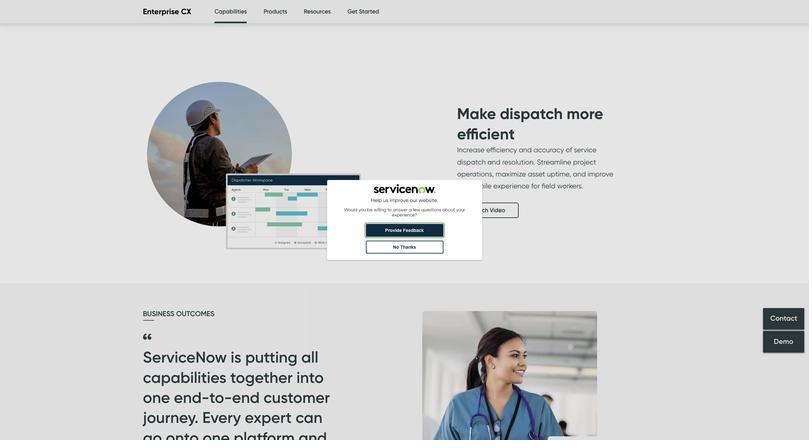 Task type: vqa. For each thing, say whether or not it's contained in the screenshot.
The Issue at the bottom right of page
no



Task type: describe. For each thing, give the bounding box(es) containing it.
experience?
[[392, 213, 417, 218]]

operations,
[[457, 170, 494, 178]]

feedback
[[403, 228, 424, 233]]

deliver efficient service dispatch and resolution image
[[130, 41, 373, 284]]

servicenow
[[143, 348, 227, 367]]

putting
[[245, 348, 298, 367]]

more
[[567, 104, 604, 124]]

you
[[359, 208, 366, 213]]

thanks
[[401, 245, 416, 250]]

would
[[344, 208, 358, 213]]

0 horizontal spatial one
[[143, 389, 170, 408]]

end-
[[174, 389, 210, 408]]

accuracy
[[534, 146, 564, 154]]

enterprise cx
[[143, 7, 191, 16]]

make dispatch more efficient increase efficiency and accuracy of service dispatch and resolution. streamline project operations, maximize asset uptime, and improve the mobile experience for field workers.
[[457, 104, 614, 190]]

products
[[264, 8, 287, 15]]

uptime,
[[547, 170, 572, 178]]

all
[[302, 348, 319, 367]]

field
[[542, 182, 556, 190]]

get
[[348, 8, 358, 15]]

servicenow is putting all capabilities together into one end-to-end customer journey. every expert can go onto one platform
[[143, 348, 330, 441]]

provide feedback
[[385, 228, 424, 233]]

asset
[[528, 170, 546, 178]]

0 horizontal spatial and
[[488, 158, 501, 166]]

streamline onboarding, enablement, and effectiveness image
[[431, 0, 673, 41]]

make
[[457, 104, 496, 124]]

help
[[371, 198, 382, 204]]

business outcomes
[[143, 310, 215, 319]]

the
[[457, 182, 468, 190]]

enterprise
[[143, 7, 179, 16]]

project
[[574, 158, 597, 166]]

every
[[202, 409, 241, 428]]

cx
[[181, 7, 191, 16]]

help us improve our website.
[[371, 198, 438, 204]]

1 horizontal spatial and
[[519, 146, 532, 154]]

help us improve our website. dialog
[[327, 180, 482, 261]]

improve inside help us improve our website. dialog
[[390, 198, 409, 204]]

increase
[[457, 146, 485, 154]]

us
[[384, 198, 389, 204]]

improve inside make dispatch more efficient increase efficiency and accuracy of service dispatch and resolution. streamline project operations, maximize asset uptime, and improve the mobile experience for field workers.
[[588, 170, 614, 178]]

onto
[[166, 429, 199, 441]]

would you be willing to answer a few questions about your experience?
[[344, 208, 467, 218]]

website.
[[419, 198, 438, 204]]

get started link
[[348, 0, 379, 24]]

journey.
[[143, 409, 199, 428]]

service
[[574, 146, 597, 154]]

be
[[367, 208, 373, 213]]

efficient
[[457, 124, 515, 144]]



Task type: locate. For each thing, give the bounding box(es) containing it.
your
[[457, 208, 465, 213]]

1 vertical spatial dispatch
[[457, 158, 486, 166]]

for
[[532, 182, 540, 190]]

0 vertical spatial one
[[143, 389, 170, 408]]

is
[[231, 348, 242, 367]]

and down efficiency
[[488, 158, 501, 166]]

maximize
[[496, 170, 526, 178]]

1 horizontal spatial improve
[[588, 170, 614, 178]]

go
[[143, 429, 162, 441]]

a
[[409, 208, 412, 213]]

mobile
[[470, 182, 492, 190]]

customer
[[264, 389, 330, 408]]

1 horizontal spatial one
[[203, 429, 230, 441]]

and
[[519, 146, 532, 154], [488, 158, 501, 166], [573, 170, 586, 178]]

outcomes
[[176, 310, 215, 319]]

capabilities
[[143, 368, 227, 387]]

efficiency
[[487, 146, 517, 154]]

0 vertical spatial dispatch
[[500, 104, 563, 124]]

products link
[[264, 0, 287, 24]]

capabilities
[[215, 8, 247, 15]]

few
[[413, 208, 421, 213]]

willing
[[374, 208, 387, 213]]

0 vertical spatial improve
[[588, 170, 614, 178]]

end
[[232, 389, 260, 408]]

servicenow logo image
[[374, 184, 436, 194]]

improve down project
[[588, 170, 614, 178]]

questions
[[422, 208, 442, 213]]

of
[[566, 146, 573, 154]]

1 vertical spatial one
[[203, 429, 230, 441]]

get started
[[348, 8, 379, 15]]

resources
[[304, 8, 331, 15]]

0 horizontal spatial improve
[[390, 198, 409, 204]]

dispatch
[[500, 104, 563, 124], [457, 158, 486, 166]]

about
[[443, 208, 455, 213]]

one up journey.
[[143, 389, 170, 408]]

2 horizontal spatial and
[[573, 170, 586, 178]]

business
[[143, 310, 175, 319]]

one down every
[[203, 429, 230, 441]]

our
[[410, 198, 418, 204]]

resources link
[[304, 0, 331, 24]]

together
[[230, 368, 293, 387]]

no thanks button
[[366, 241, 444, 254]]

and down project
[[573, 170, 586, 178]]

provide
[[385, 228, 402, 233]]

no thanks
[[393, 245, 416, 250]]

capabilities link
[[215, 0, 247, 25]]

no
[[393, 245, 399, 250]]

improve
[[588, 170, 614, 178], [390, 198, 409, 204]]

started
[[359, 8, 379, 15]]

1 vertical spatial and
[[488, 158, 501, 166]]

workers.
[[558, 182, 584, 190]]

answer
[[393, 208, 408, 213]]

1 vertical spatial improve
[[390, 198, 409, 204]]

expert
[[245, 409, 292, 428]]

provide feedback button
[[366, 224, 444, 237]]

to-
[[209, 389, 232, 408]]

0 vertical spatial and
[[519, 146, 532, 154]]

0 horizontal spatial dispatch
[[457, 158, 486, 166]]

to
[[388, 208, 392, 213]]

one
[[143, 389, 170, 408], [203, 429, 230, 441]]

and up "resolution."
[[519, 146, 532, 154]]

1 horizontal spatial dispatch
[[500, 104, 563, 124]]

can
[[296, 409, 323, 428]]

improve up answer
[[390, 198, 409, 204]]

experience
[[494, 182, 530, 190]]

streamline
[[537, 158, 572, 166]]

2 vertical spatial and
[[573, 170, 586, 178]]

resolution.
[[503, 158, 536, 166]]

into
[[297, 368, 324, 387]]



